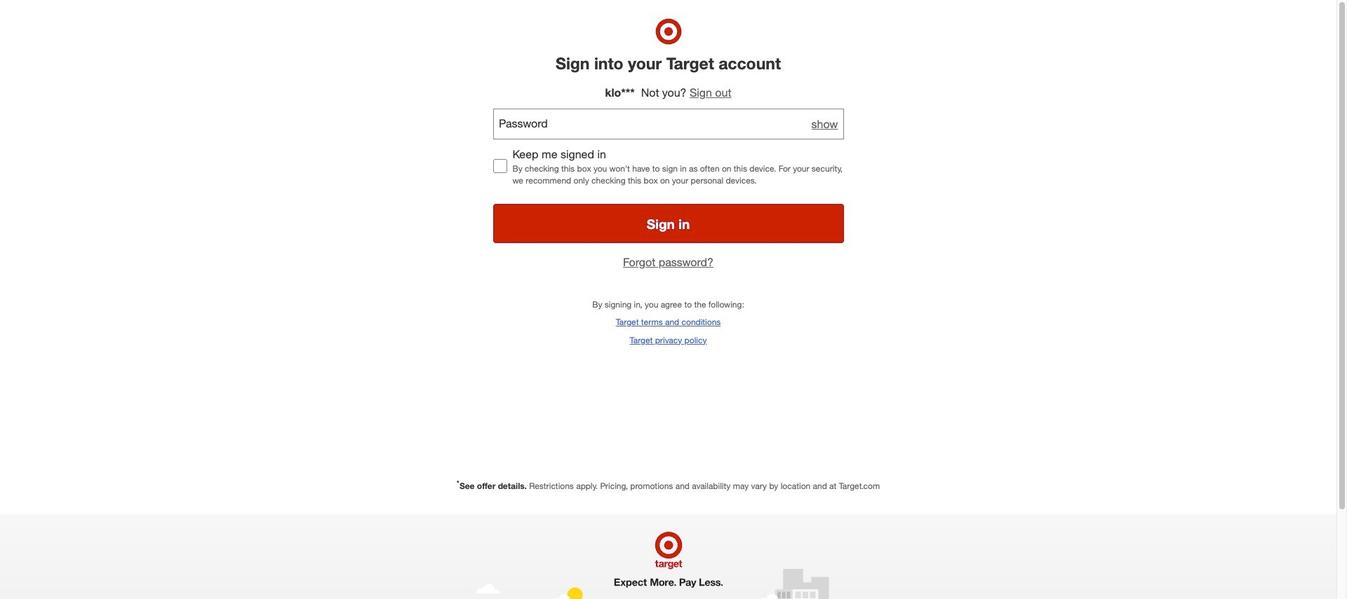 Task type: locate. For each thing, give the bounding box(es) containing it.
None password field
[[493, 109, 844, 140]]

None checkbox
[[493, 160, 507, 174]]



Task type: describe. For each thing, give the bounding box(es) containing it.
target: expect more. pay less. image
[[471, 515, 866, 600]]



Task type: vqa. For each thing, say whether or not it's contained in the screenshot.
target: expect more. pay less. image
yes



